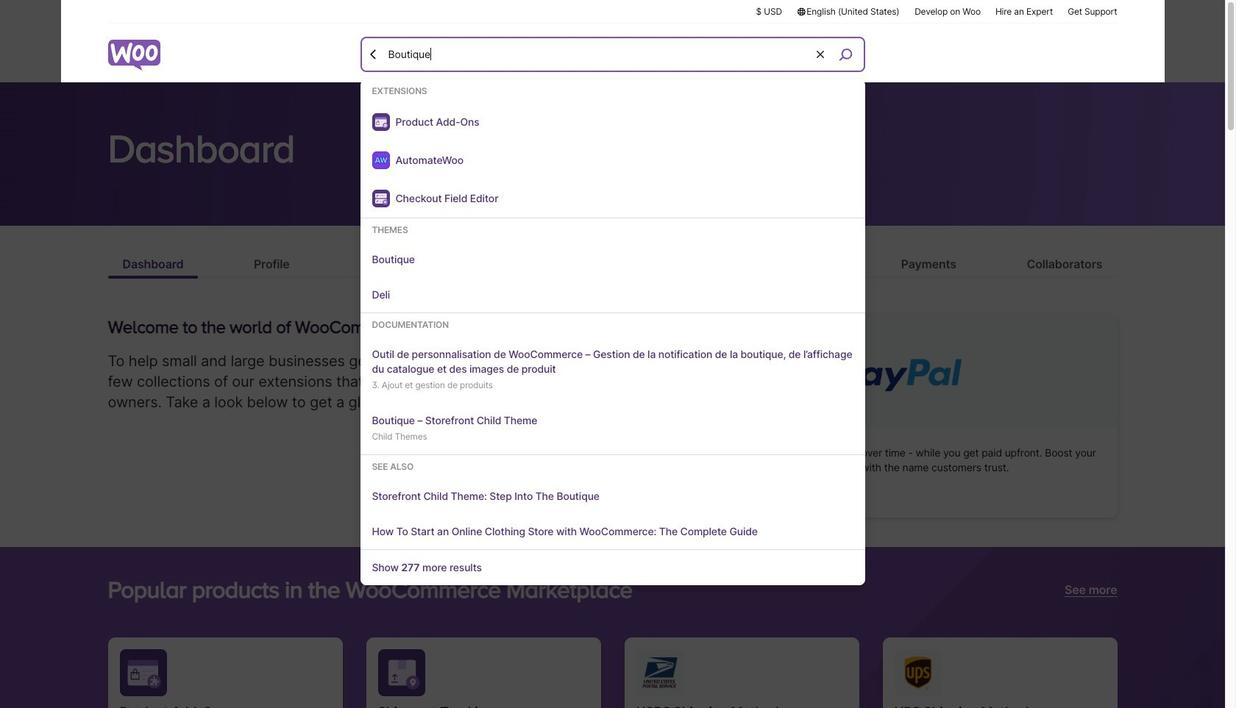 Task type: vqa. For each thing, say whether or not it's contained in the screenshot.
Close search icon
yes



Task type: describe. For each thing, give the bounding box(es) containing it.
3 group from the top
[[360, 319, 865, 456]]

Find extensions, themes, guides, and more… search field
[[385, 39, 814, 70]]

1 group from the top
[[360, 85, 865, 219]]

close search image
[[366, 47, 381, 61]]



Task type: locate. For each thing, give the bounding box(es) containing it.
2 group from the top
[[360, 224, 865, 314]]

None search field
[[360, 37, 865, 586]]

4 group from the top
[[360, 461, 865, 551]]

group
[[360, 85, 865, 219], [360, 224, 865, 314], [360, 319, 865, 456], [360, 461, 865, 551]]

list box
[[360, 85, 865, 586]]



